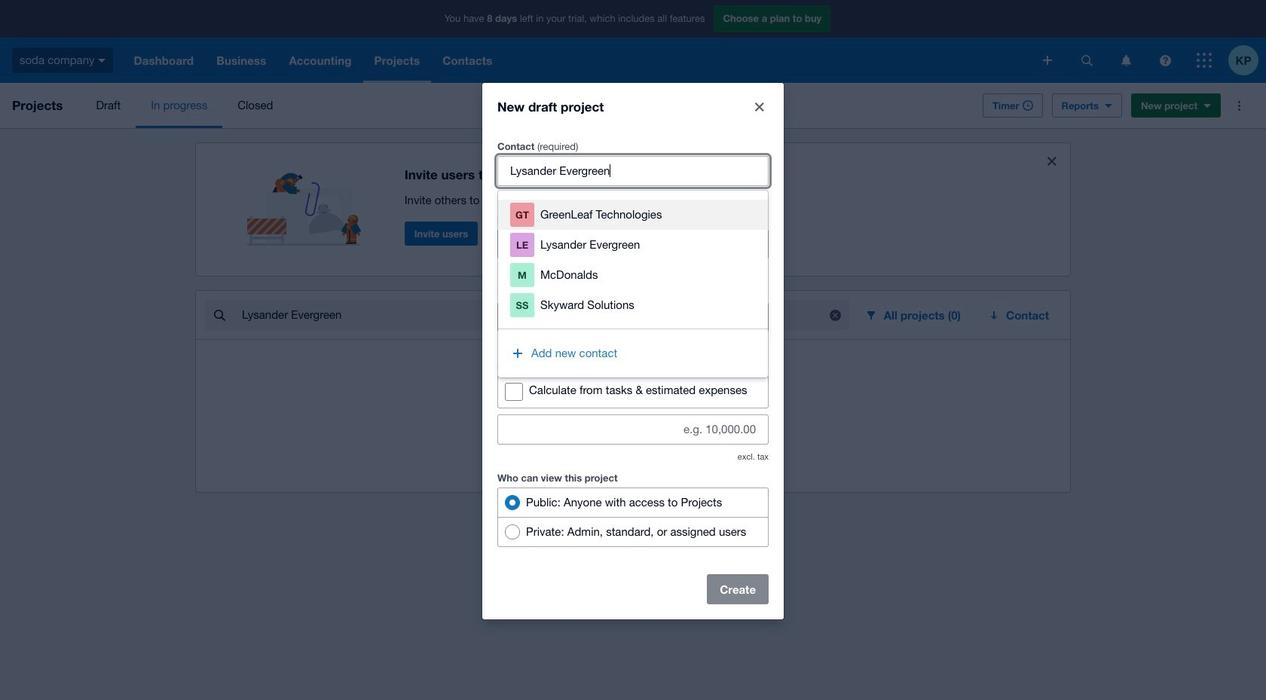 Task type: locate. For each thing, give the bounding box(es) containing it.
1 vertical spatial group
[[498, 487, 769, 547]]

svg image
[[1197, 53, 1212, 68], [1081, 55, 1093, 66], [1121, 55, 1131, 66], [1160, 55, 1171, 66], [1043, 56, 1052, 65]]

list box
[[498, 190, 768, 329]]

None field
[[498, 230, 768, 258]]

dialog
[[482, 83, 784, 619]]

banner
[[0, 0, 1266, 83]]

group
[[498, 190, 768, 377], [498, 487, 769, 547]]

Search in progress projects search field
[[240, 301, 815, 329]]



Task type: vqa. For each thing, say whether or not it's contained in the screenshot.
'banner'
yes



Task type: describe. For each thing, give the bounding box(es) containing it.
Find or create a contact field
[[498, 156, 768, 185]]

e.g. 10,000.00 field
[[498, 415, 768, 444]]

0 vertical spatial group
[[498, 190, 768, 377]]

Pick a date field
[[534, 303, 768, 331]]

invite users to projects image
[[247, 155, 368, 246]]

svg image
[[98, 59, 106, 62]]



